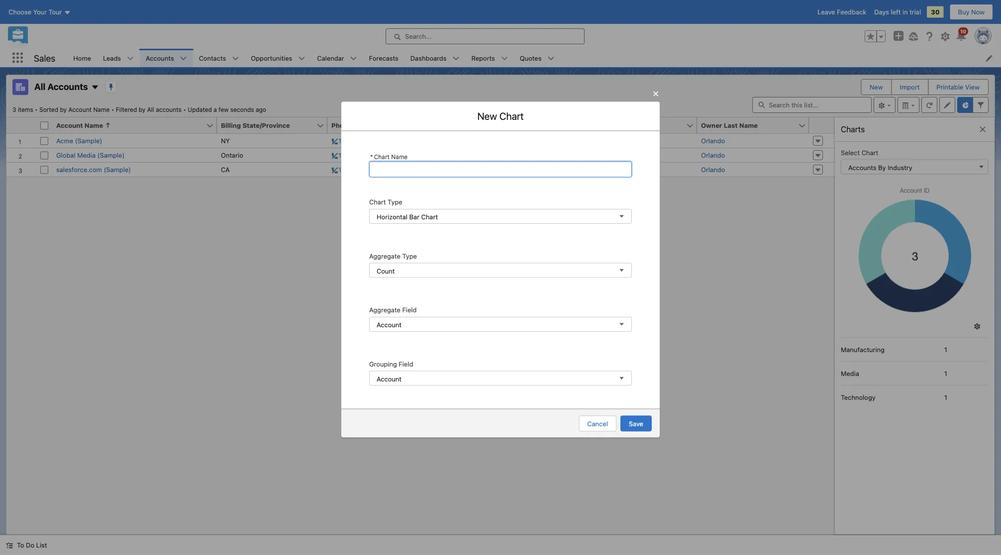 Task type: locate. For each thing, give the bounding box(es) containing it.
opportunities list item
[[245, 49, 311, 67]]

media down acme (sample) link
[[77, 152, 96, 159]]

aggregate up count
[[369, 252, 401, 260]]

all accounts
[[34, 81, 88, 92]]

opportunities
[[251, 54, 292, 62]]

account name button
[[52, 117, 206, 133]]

2 vertical spatial orlando
[[701, 166, 725, 173]]

opportunities link
[[245, 49, 298, 67]]

• right items
[[35, 106, 38, 113]]

1 vertical spatial type
[[388, 198, 403, 206]]

new for new chart
[[478, 110, 497, 122]]

click to dial disabled image down phone
[[331, 152, 393, 159]]

item number image
[[6, 117, 36, 133]]

all
[[34, 81, 45, 92], [147, 106, 154, 113]]

owner last name button
[[697, 117, 798, 133]]

acme
[[56, 137, 73, 145]]

0 vertical spatial new
[[870, 83, 883, 91]]

action image
[[809, 117, 835, 133]]

1 vertical spatial orlando
[[701, 152, 725, 159]]

2 vertical spatial orlando link
[[701, 166, 725, 173]]

1 vertical spatial new
[[478, 110, 497, 122]]

import
[[900, 83, 920, 91]]

orlando for ontario
[[701, 152, 725, 159]]

1 horizontal spatial new
[[870, 83, 883, 91]]

accounts inside accounts link
[[146, 54, 174, 62]]

cell
[[36, 117, 52, 134], [477, 148, 595, 162], [477, 162, 595, 177]]

None text field
[[369, 162, 632, 177]]

calendar
[[317, 54, 344, 62]]

2 vertical spatial 1
[[945, 394, 948, 401]]

save
[[629, 420, 644, 428]]

0 vertical spatial all
[[34, 81, 45, 92]]

2 orlando from the top
[[701, 152, 725, 159]]

select list display image
[[898, 97, 920, 113]]

select
[[841, 149, 860, 156]]

2 vertical spatial click to dial disabled image
[[331, 166, 393, 173]]

all accounts|accounts|list view element
[[6, 75, 995, 536]]

in
[[903, 8, 908, 16]]

None search field
[[753, 97, 872, 113]]

horizontal bar chart
[[377, 213, 438, 221]]

account button for grouping field
[[369, 371, 632, 386]]

(sample) down global media (sample) link
[[104, 166, 131, 173]]

by
[[879, 164, 886, 171]]

accounts right leads 'list item'
[[146, 54, 174, 62]]

(sample) up salesforce.com (sample)
[[97, 152, 125, 159]]

phone button
[[328, 117, 466, 133]]

global media (sample)
[[56, 152, 125, 159]]

do
[[26, 542, 34, 549]]

list
[[67, 49, 1001, 67]]

1 vertical spatial orlando link
[[701, 152, 725, 159]]

account
[[68, 106, 92, 113], [56, 122, 83, 129], [377, 321, 402, 329], [377, 375, 402, 383]]

filtered
[[116, 106, 137, 113]]

1 horizontal spatial text default image
[[979, 125, 987, 133]]

all left accounts
[[147, 106, 154, 113]]

accounts down select chart
[[849, 164, 877, 171]]

forecasts link
[[363, 49, 405, 67]]

few
[[219, 106, 229, 113]]

text default image inside all accounts|accounts|list view element
[[979, 125, 987, 133]]

1 vertical spatial field
[[399, 360, 413, 368]]

new
[[870, 83, 883, 91], [478, 110, 497, 122]]

account up account name
[[68, 106, 92, 113]]

calendar link
[[311, 49, 350, 67]]

2 vertical spatial accounts
[[849, 164, 877, 171]]

account up acme
[[56, 122, 83, 129]]

dashboards link
[[405, 49, 453, 67]]

trial
[[910, 8, 921, 16]]

chart
[[500, 110, 524, 122], [862, 149, 879, 156], [374, 154, 390, 161], [369, 198, 386, 206], [421, 213, 438, 221]]

0 vertical spatial account button
[[369, 317, 632, 332]]

days
[[875, 8, 889, 16]]

1 vertical spatial (sample)
[[97, 152, 125, 159]]

1 vertical spatial click to dial disabled image
[[331, 152, 393, 159]]

1 horizontal spatial •
[[111, 106, 114, 113]]

by right filtered
[[139, 106, 145, 113]]

0 vertical spatial click to dial disabled image
[[331, 137, 393, 145]]

media up technology
[[841, 370, 859, 378]]

count
[[377, 267, 395, 275]]

1 vertical spatial aggregate
[[369, 306, 401, 314]]

2 horizontal spatial accounts
[[849, 164, 877, 171]]

0 vertical spatial orlando
[[701, 137, 725, 145]]

accounts for accounts by industry
[[849, 164, 877, 171]]

account button
[[369, 317, 632, 332], [369, 371, 632, 386]]

1 for manufacturing
[[945, 346, 948, 354]]

list
[[36, 542, 47, 549]]

to
[[17, 542, 24, 549]]

1 vertical spatial media
[[841, 370, 859, 378]]

orlando link for ca
[[701, 166, 725, 173]]

leave feedback
[[818, 8, 867, 16]]

2 1 from the top
[[945, 370, 948, 378]]

orlando
[[701, 137, 725, 145], [701, 152, 725, 159], [701, 166, 725, 173]]

salesforce.com
[[56, 166, 102, 173]]

orlando link
[[701, 137, 725, 145], [701, 152, 725, 159], [701, 166, 725, 173]]

0 vertical spatial (sample)
[[75, 137, 102, 145]]

dashboards list item
[[405, 49, 466, 67]]

3 orlando from the top
[[701, 166, 725, 173]]

text default image down view
[[979, 125, 987, 133]]

media inside all accounts grid
[[77, 152, 96, 159]]

(sample) up global media (sample)
[[75, 137, 102, 145]]

1 horizontal spatial all
[[147, 106, 154, 113]]

chart inside horizontal bar chart popup button
[[421, 213, 438, 221]]

left
[[891, 8, 901, 16]]

leads link
[[97, 49, 127, 67]]

account down aggregate field
[[377, 321, 402, 329]]

accounts list item
[[140, 49, 193, 67]]

0 vertical spatial aggregate
[[369, 252, 401, 260]]

contacts
[[199, 54, 226, 62]]

2 horizontal spatial •
[[183, 106, 186, 113]]

orlando link for ontario
[[701, 152, 725, 159]]

1 1 from the top
[[945, 346, 948, 354]]

text default image left to
[[6, 542, 13, 549]]

reports
[[472, 54, 495, 62]]

orlando for ca
[[701, 166, 725, 173]]

aggregate for account
[[369, 306, 401, 314]]

2 account button from the top
[[369, 371, 632, 386]]

click to dial disabled image up *
[[331, 137, 393, 145]]

2 aggregate from the top
[[369, 306, 401, 314]]

leave feedback link
[[818, 8, 867, 16]]

select chart
[[841, 149, 879, 156]]

item number element
[[6, 117, 36, 134]]

type for count
[[402, 252, 417, 260]]

aggregate
[[369, 252, 401, 260], [369, 306, 401, 314]]

3 • from the left
[[183, 106, 186, 113]]

by
[[60, 106, 67, 113], [139, 106, 145, 113]]

chart inside all accounts|accounts|list view element
[[862, 149, 879, 156]]

account name element
[[52, 117, 223, 134]]

0 horizontal spatial text default image
[[6, 542, 13, 549]]

3 orlando link from the top
[[701, 166, 725, 173]]

calendar list item
[[311, 49, 363, 67]]

chart for * chart name
[[374, 154, 390, 161]]

0 vertical spatial media
[[77, 152, 96, 159]]

billing state/province element
[[217, 117, 333, 134]]

1 click to dial disabled image from the top
[[331, 137, 393, 145]]

1 account button from the top
[[369, 317, 632, 332]]

click to dial disabled image
[[331, 137, 393, 145], [331, 152, 393, 159], [331, 166, 393, 173]]

0 vertical spatial field
[[402, 306, 417, 314]]

aggregate type
[[369, 252, 417, 260]]

1 vertical spatial text default image
[[6, 542, 13, 549]]

type
[[481, 122, 497, 129], [388, 198, 403, 206], [402, 252, 417, 260]]

1 vertical spatial account button
[[369, 371, 632, 386]]

1
[[945, 346, 948, 354], [945, 370, 948, 378], [945, 394, 948, 401]]

group
[[865, 30, 886, 42]]

0 horizontal spatial •
[[35, 106, 38, 113]]

(sample)
[[75, 137, 102, 145], [97, 152, 125, 159], [104, 166, 131, 173]]

new for new
[[870, 83, 883, 91]]

global
[[56, 152, 75, 159]]

• left updated
[[183, 106, 186, 113]]

2 click to dial disabled image from the top
[[331, 152, 393, 159]]

1 orlando from the top
[[701, 137, 725, 145]]

field
[[402, 306, 417, 314], [399, 360, 413, 368]]

new inside button
[[870, 83, 883, 91]]

none search field inside all accounts|accounts|list view element
[[753, 97, 872, 113]]

aggregate down count
[[369, 306, 401, 314]]

*
[[370, 154, 373, 161]]

0 horizontal spatial accounts
[[48, 81, 88, 92]]

1 horizontal spatial by
[[139, 106, 145, 113]]

0 vertical spatial accounts
[[146, 54, 174, 62]]

phone element
[[328, 117, 483, 134]]

1 vertical spatial accounts
[[48, 81, 88, 92]]

leads list item
[[97, 49, 140, 67]]

1 • from the left
[[35, 106, 38, 113]]

3 click to dial disabled image from the top
[[331, 166, 393, 173]]

type button
[[477, 117, 584, 133]]

1 vertical spatial 1
[[945, 370, 948, 378]]

salesforce.com (sample) link
[[56, 166, 131, 173]]

to do list
[[17, 542, 47, 549]]

all right accounts icon
[[34, 81, 45, 92]]

2 orlando link from the top
[[701, 152, 725, 159]]

0 vertical spatial text default image
[[979, 125, 987, 133]]

click to dial disabled image for ny
[[331, 137, 393, 145]]

•
[[35, 106, 38, 113], [111, 106, 114, 113], [183, 106, 186, 113]]

name
[[93, 106, 110, 113], [85, 122, 103, 129], [740, 122, 758, 129], [391, 154, 408, 161]]

0 vertical spatial 1
[[945, 346, 948, 354]]

accounts inside the accounts by industry "popup button"
[[849, 164, 877, 171]]

2 vertical spatial (sample)
[[104, 166, 131, 173]]

manufacturing
[[841, 346, 885, 354]]

0 vertical spatial orlando link
[[701, 137, 725, 145]]

by right sorted
[[60, 106, 67, 113]]

account inside "button"
[[56, 122, 83, 129]]

last
[[724, 122, 738, 129]]

1 horizontal spatial media
[[841, 370, 859, 378]]

new chart
[[478, 110, 524, 122]]

2 vertical spatial type
[[402, 252, 417, 260]]

horizontal bar chart button
[[369, 209, 632, 224]]

accounts up sorted
[[48, 81, 88, 92]]

0 horizontal spatial new
[[478, 110, 497, 122]]

grouping field
[[369, 360, 413, 368]]

3
[[12, 106, 16, 113]]

seconds
[[230, 106, 254, 113]]

account down grouping field
[[377, 375, 402, 383]]

account name
[[56, 122, 103, 129]]

printable view
[[937, 83, 980, 91]]

0 vertical spatial type
[[481, 122, 497, 129]]

0 horizontal spatial by
[[60, 106, 67, 113]]

media
[[77, 152, 96, 159], [841, 370, 859, 378]]

3 1 from the top
[[945, 394, 948, 401]]

list view controls image
[[874, 97, 896, 113]]

Search All Accounts list view. search field
[[753, 97, 872, 113]]

1 aggregate from the top
[[369, 252, 401, 260]]

click to dial disabled image down *
[[331, 166, 393, 173]]

chart type
[[369, 198, 403, 206]]

aggregate for count
[[369, 252, 401, 260]]

quotes
[[520, 54, 542, 62]]

ontario
[[221, 152, 243, 159]]

1 horizontal spatial accounts
[[146, 54, 174, 62]]

owner last name element
[[697, 117, 815, 134]]

text default image
[[979, 125, 987, 133], [6, 542, 13, 549]]

• left filtered
[[111, 106, 114, 113]]

0 horizontal spatial media
[[77, 152, 96, 159]]

buy
[[958, 8, 970, 16]]



Task type: describe. For each thing, give the bounding box(es) containing it.
leave
[[818, 8, 835, 16]]

contacts list item
[[193, 49, 245, 67]]

printable view button
[[929, 80, 988, 95]]

billing state/province
[[221, 122, 290, 129]]

name left filtered
[[93, 106, 110, 113]]

1 orlando link from the top
[[701, 137, 725, 145]]

state/province
[[243, 122, 290, 129]]

count button
[[369, 263, 632, 278]]

global media (sample) link
[[56, 152, 125, 159]]

accounts
[[156, 106, 182, 113]]

technology
[[841, 394, 876, 401]]

items
[[18, 106, 33, 113]]

field for grouping field
[[399, 360, 413, 368]]

all accounts status
[[12, 106, 188, 113]]

industry
[[888, 164, 913, 171]]

owner first name element
[[595, 117, 703, 134]]

3 items • sorted by account name • filtered by all accounts • updated a few seconds ago
[[12, 106, 266, 113]]

aggregate field
[[369, 306, 417, 314]]

click to dial disabled image for ca
[[331, 166, 393, 173]]

grouping
[[369, 360, 397, 368]]

name right *
[[391, 154, 408, 161]]

(sample) for salesforce.com
[[104, 166, 131, 173]]

type for horizontal bar chart
[[388, 198, 403, 206]]

name down all accounts status
[[85, 122, 103, 129]]

30
[[931, 8, 940, 16]]

salesforce.com (sample)
[[56, 166, 131, 173]]

cell for ca
[[477, 162, 595, 177]]

accounts for accounts
[[146, 54, 174, 62]]

accounts link
[[140, 49, 180, 67]]

field for aggregate field
[[402, 306, 417, 314]]

days left in trial
[[875, 8, 921, 16]]

1 by from the left
[[60, 106, 67, 113]]

contacts link
[[193, 49, 232, 67]]

owner last name
[[701, 122, 758, 129]]

phone
[[331, 122, 352, 129]]

import button
[[892, 80, 928, 95]]

buy now
[[958, 8, 985, 16]]

updated
[[188, 106, 212, 113]]

search...
[[405, 33, 432, 40]]

acme (sample)
[[56, 137, 102, 145]]

text default image inside to do list button
[[6, 542, 13, 549]]

(sample) for acme
[[75, 137, 102, 145]]

accounts image
[[12, 79, 28, 95]]

reports list item
[[466, 49, 514, 67]]

ny
[[221, 137, 230, 145]]

printable
[[937, 83, 964, 91]]

accounts by industry button
[[841, 160, 989, 174]]

2 by from the left
[[139, 106, 145, 113]]

bar
[[409, 213, 420, 221]]

cancel button
[[579, 416, 617, 432]]

chart for new chart
[[500, 110, 524, 122]]

ago
[[256, 106, 266, 113]]

type inside button
[[481, 122, 497, 129]]

owner
[[701, 122, 722, 129]]

billing state/province button
[[217, 117, 317, 133]]

cancel
[[587, 420, 608, 428]]

list containing home
[[67, 49, 1001, 67]]

new button
[[862, 80, 891, 95]]

leads
[[103, 54, 121, 62]]

sorted
[[39, 106, 58, 113]]

1 for technology
[[945, 394, 948, 401]]

reports link
[[466, 49, 501, 67]]

0 horizontal spatial all
[[34, 81, 45, 92]]

quotes list item
[[514, 49, 561, 67]]

* chart name
[[370, 154, 408, 161]]

click to dial disabled image for ontario
[[331, 152, 393, 159]]

type element
[[477, 117, 601, 134]]

name right the last
[[740, 122, 758, 129]]

acme (sample) link
[[56, 137, 102, 145]]

now
[[972, 8, 985, 16]]

1 for media
[[945, 370, 948, 378]]

home link
[[67, 49, 97, 67]]

view
[[966, 83, 980, 91]]

to do list button
[[0, 536, 53, 555]]

chart for select chart
[[862, 149, 879, 156]]

billing
[[221, 122, 241, 129]]

cell for ontario
[[477, 148, 595, 162]]

feedback
[[837, 8, 867, 16]]

buy now button
[[950, 4, 993, 20]]

search... button
[[386, 28, 585, 44]]

ca
[[221, 166, 230, 173]]

save button
[[621, 416, 652, 432]]

dashboards
[[411, 54, 447, 62]]

2 • from the left
[[111, 106, 114, 113]]

home
[[73, 54, 91, 62]]

quotes link
[[514, 49, 548, 67]]

accounts by industry
[[849, 164, 913, 171]]

account button for aggregate field
[[369, 317, 632, 332]]

a
[[214, 106, 217, 113]]

horizontal
[[377, 213, 408, 221]]

all accounts grid
[[6, 117, 835, 177]]

charts
[[841, 125, 865, 134]]

1 vertical spatial all
[[147, 106, 154, 113]]

action element
[[809, 117, 835, 134]]



Task type: vqa. For each thing, say whether or not it's contained in the screenshot.
Dashboards list item in the left of the page
yes



